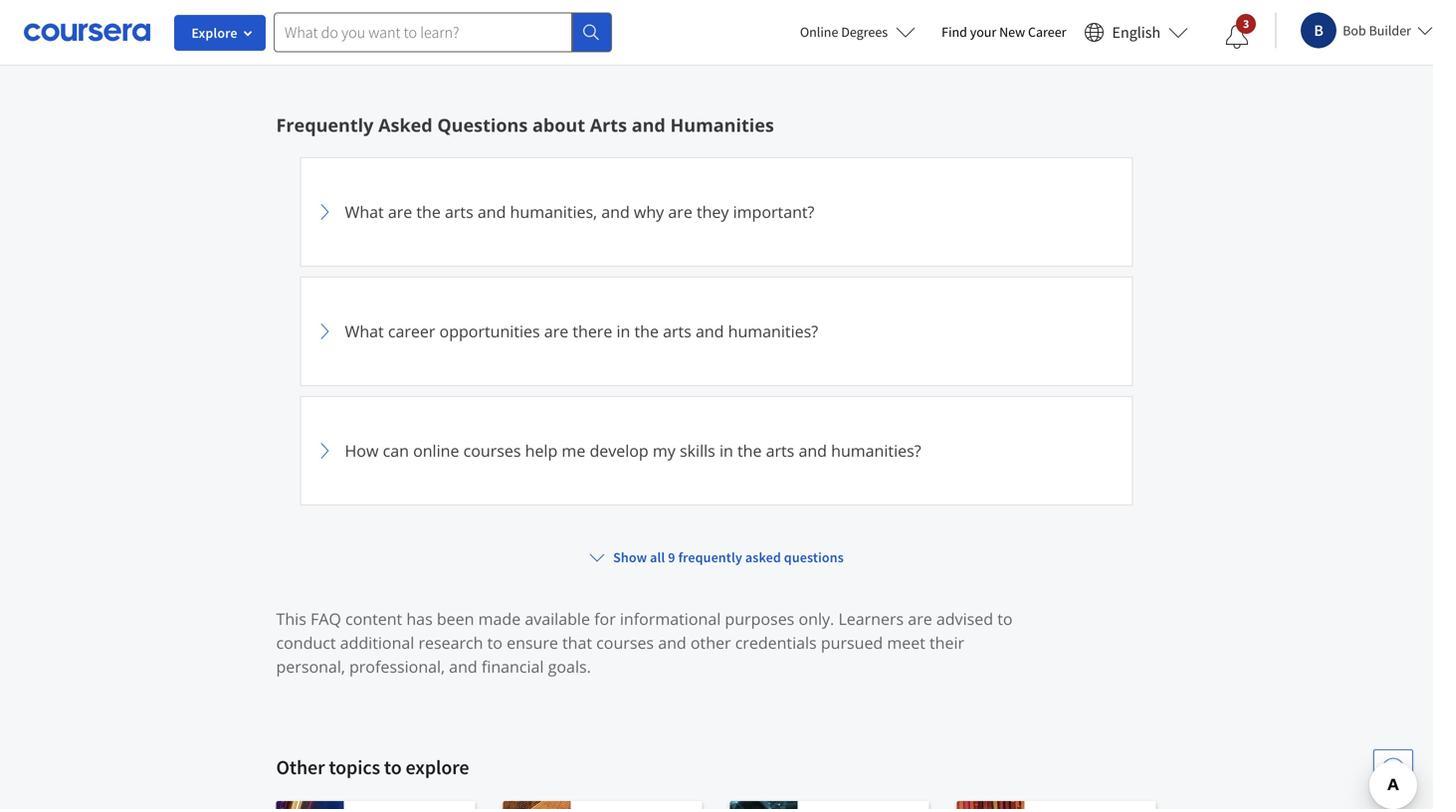 Task type: vqa. For each thing, say whether or not it's contained in the screenshot.
Greg
no



Task type: locate. For each thing, give the bounding box(es) containing it.
1 chevron right image from the top
[[313, 320, 337, 343]]

other topics to explore
[[276, 755, 469, 780]]

frequently
[[276, 113, 374, 137]]

0 vertical spatial chevron right image
[[313, 200, 337, 224]]

1 vertical spatial what
[[345, 321, 384, 342]]

their
[[930, 632, 965, 654]]

this faq content has been made available for informational purposes only. learners are advised to conduct additional research to ensure that courses and other credentials pursued meet their personal, professional, and financial goals.
[[276, 608, 1013, 677]]

this
[[276, 608, 306, 630]]

career
[[388, 321, 435, 342]]

online
[[413, 440, 459, 461]]

humanities?
[[728, 321, 818, 342], [831, 440, 921, 461]]

what
[[345, 201, 384, 222], [345, 321, 384, 342]]

ensure
[[507, 632, 558, 654]]

chevron right image inside list item
[[313, 797, 337, 809]]

personal,
[[276, 656, 345, 677]]

chevron right image inside the what are the arts and humanities, and why are they important? dropdown button
[[313, 200, 337, 224]]

online
[[800, 23, 839, 41]]

list item
[[300, 516, 1133, 625], [300, 635, 1133, 745], [300, 755, 1133, 809]]

2 horizontal spatial to
[[998, 608, 1013, 630]]

0 vertical spatial in
[[617, 321, 630, 342]]

courses
[[463, 440, 521, 461], [596, 632, 654, 654]]

are down asked
[[388, 201, 412, 222]]

0 horizontal spatial the
[[417, 201, 441, 222]]

are up meet
[[908, 608, 932, 630]]

what career opportunities are there in the arts and humanities?
[[345, 321, 818, 342]]

only.
[[799, 608, 835, 630]]

questions
[[437, 113, 528, 137]]

what for what are the arts and humanities, and why are they important?
[[345, 201, 384, 222]]

to
[[998, 608, 1013, 630], [487, 632, 503, 654], [384, 755, 402, 780]]

degrees
[[841, 23, 888, 41]]

professional,
[[349, 656, 445, 677]]

chevron right image down 'other'
[[313, 797, 337, 809]]

list
[[199, 14, 1219, 38], [276, 801, 1157, 809]]

0 vertical spatial arts
[[445, 201, 474, 222]]

arts down questions
[[445, 201, 474, 222]]

2 horizontal spatial the
[[738, 440, 762, 461]]

2 vertical spatial arts
[[766, 440, 795, 461]]

online degrees button
[[784, 10, 932, 54]]

informational
[[620, 608, 721, 630]]

are
[[388, 201, 412, 222], [668, 201, 693, 222], [544, 321, 569, 342], [908, 608, 932, 630]]

are right why
[[668, 201, 693, 222]]

career
[[1028, 23, 1067, 41]]

in inside dropdown button
[[720, 440, 733, 461]]

what are the arts and humanities, and why are they important?
[[345, 201, 815, 222]]

the
[[417, 201, 441, 222], [635, 321, 659, 342], [738, 440, 762, 461]]

what are the arts and humanities, and why are they important? list item
[[300, 157, 1133, 267]]

and
[[632, 113, 666, 137], [478, 201, 506, 222], [601, 201, 630, 222], [696, 321, 724, 342], [799, 440, 827, 461], [658, 632, 687, 654], [449, 656, 478, 677]]

0 horizontal spatial humanities?
[[728, 321, 818, 342]]

chevron right image left how
[[313, 439, 337, 463]]

0 horizontal spatial in
[[617, 321, 630, 342]]

1 horizontal spatial humanities?
[[831, 440, 921, 461]]

in right there
[[617, 321, 630, 342]]

9
[[668, 549, 676, 566]]

None search field
[[274, 12, 612, 52]]

arts
[[445, 201, 474, 222], [663, 321, 692, 342], [766, 440, 795, 461]]

available
[[525, 608, 590, 630]]

show notifications image
[[1226, 25, 1250, 49]]

1 vertical spatial courses
[[596, 632, 654, 654]]

1 vertical spatial humanities?
[[831, 440, 921, 461]]

3
[[1243, 16, 1250, 31]]

questions
[[784, 549, 844, 566]]

the inside dropdown button
[[738, 440, 762, 461]]

0 vertical spatial list
[[199, 14, 1219, 38]]

me
[[562, 440, 586, 461]]

what down frequently
[[345, 201, 384, 222]]

1 vertical spatial list item
[[300, 635, 1133, 745]]

bob builder
[[1343, 21, 1412, 39]]

been
[[437, 608, 474, 630]]

1 what from the top
[[345, 201, 384, 222]]

chevron right image for how
[[313, 439, 337, 463]]

what career opportunities are there in the arts and humanities? button
[[313, 290, 1120, 373]]

courses left help at the left bottom
[[463, 440, 521, 461]]

0 vertical spatial to
[[998, 608, 1013, 630]]

0 vertical spatial courses
[[463, 440, 521, 461]]

b
[[1314, 20, 1324, 40]]

1 vertical spatial arts
[[663, 321, 692, 342]]

0 vertical spatial chevron right image
[[313, 320, 337, 343]]

chevron right image
[[313, 320, 337, 343], [313, 439, 337, 463]]

opportunities
[[440, 321, 540, 342]]

advised
[[937, 608, 994, 630]]

the down asked
[[417, 201, 441, 222]]

2 vertical spatial list item
[[300, 755, 1133, 809]]

chevron right image for what are the arts and humanities, and why are they important? list item in the top of the page
[[313, 200, 337, 224]]

1 chevron right image from the top
[[313, 200, 337, 224]]

other
[[276, 755, 325, 780]]

2 chevron right image from the top
[[313, 797, 337, 809]]

and inside dropdown button
[[799, 440, 827, 461]]

0 horizontal spatial courses
[[463, 440, 521, 461]]

for
[[594, 608, 616, 630]]

what for what career opportunities are there in the arts and humanities?
[[345, 321, 384, 342]]

chevron right image down frequently
[[313, 200, 337, 224]]

courses down for
[[596, 632, 654, 654]]

pursued
[[821, 632, 883, 654]]

the right there
[[635, 321, 659, 342]]

chevron right image inside what career opportunities are there in the arts and humanities? dropdown button
[[313, 320, 337, 343]]

0 vertical spatial list item
[[300, 516, 1133, 625]]

courses inside this faq content has been made available for informational purposes only. learners are advised to conduct additional research to ensure that courses and other credentials pursued meet their personal, professional, and financial goals.
[[596, 632, 654, 654]]

arts right there
[[663, 321, 692, 342]]

chevron right image
[[313, 200, 337, 224], [313, 797, 337, 809]]

0 vertical spatial the
[[417, 201, 441, 222]]

frequently
[[678, 549, 743, 566]]

to right topics
[[384, 755, 402, 780]]

to right 'advised'
[[998, 608, 1013, 630]]

arts right skills
[[766, 440, 795, 461]]

1 horizontal spatial to
[[487, 632, 503, 654]]

1 vertical spatial chevron right image
[[313, 439, 337, 463]]

in right skills
[[720, 440, 733, 461]]

chevron right image left career
[[313, 320, 337, 343]]

credentials
[[735, 632, 817, 654]]

chevron right image inside how can online courses help me develop my skills in the arts and humanities? dropdown button
[[313, 439, 337, 463]]

faq
[[311, 608, 341, 630]]

asked
[[378, 113, 433, 137]]

explore
[[406, 755, 469, 780]]

0 vertical spatial what
[[345, 201, 384, 222]]

1 horizontal spatial courses
[[596, 632, 654, 654]]

the right skills
[[738, 440, 762, 461]]

1 horizontal spatial in
[[720, 440, 733, 461]]

1 vertical spatial in
[[720, 440, 733, 461]]

2 chevron right image from the top
[[313, 439, 337, 463]]

2 what from the top
[[345, 321, 384, 342]]

purposes
[[725, 608, 795, 630]]

to down made
[[487, 632, 503, 654]]

in
[[617, 321, 630, 342], [720, 440, 733, 461]]

2 horizontal spatial arts
[[766, 440, 795, 461]]

made
[[478, 608, 521, 630]]

what left career
[[345, 321, 384, 342]]

1 horizontal spatial the
[[635, 321, 659, 342]]

3 button
[[1210, 13, 1265, 61]]

all
[[650, 549, 665, 566]]

find your new career link
[[932, 20, 1077, 45]]

2 vertical spatial the
[[738, 440, 762, 461]]

1 vertical spatial chevron right image
[[313, 797, 337, 809]]

0 vertical spatial humanities?
[[728, 321, 818, 342]]

english
[[1112, 22, 1161, 42]]

2 vertical spatial to
[[384, 755, 402, 780]]

frequently asked questions about arts and humanities
[[276, 113, 774, 137]]



Task type: describe. For each thing, give the bounding box(es) containing it.
0 horizontal spatial to
[[384, 755, 402, 780]]

develop
[[590, 440, 649, 461]]

help center image
[[1382, 758, 1406, 781]]

my
[[653, 440, 676, 461]]

there
[[573, 321, 613, 342]]

humanities
[[670, 113, 774, 137]]

coursera image
[[24, 16, 150, 48]]

show all 9 frequently asked questions button
[[581, 540, 852, 575]]

are inside this faq content has been made available for informational purposes only. learners are advised to conduct additional research to ensure that courses and other credentials pursued meet their personal, professional, and financial goals.
[[908, 608, 932, 630]]

what career opportunities are there in the arts and humanities? list item
[[300, 277, 1133, 386]]

courses inside dropdown button
[[463, 440, 521, 461]]

content
[[345, 608, 402, 630]]

1 horizontal spatial arts
[[663, 321, 692, 342]]

how
[[345, 440, 379, 461]]

find your new career
[[942, 23, 1067, 41]]

1 list item from the top
[[300, 516, 1133, 625]]

asked
[[746, 549, 781, 566]]

collapsed list
[[300, 157, 1133, 809]]

chevron right image for 1st list item from the bottom
[[313, 797, 337, 809]]

additional
[[340, 632, 414, 654]]

arts inside dropdown button
[[766, 440, 795, 461]]

0 horizontal spatial arts
[[445, 201, 474, 222]]

important?
[[733, 201, 815, 222]]

learners
[[839, 608, 904, 630]]

has
[[407, 608, 433, 630]]

1 vertical spatial to
[[487, 632, 503, 654]]

english button
[[1077, 0, 1197, 65]]

research
[[419, 632, 483, 654]]

your
[[970, 23, 997, 41]]

chevron right image for what
[[313, 320, 337, 343]]

are left there
[[544, 321, 569, 342]]

builder
[[1369, 21, 1412, 39]]

help
[[525, 440, 558, 461]]

show all 9 frequently asked questions
[[613, 549, 844, 566]]

3 list item from the top
[[300, 755, 1133, 809]]

financial
[[482, 656, 544, 677]]

show
[[613, 549, 647, 566]]

why
[[634, 201, 664, 222]]

arts
[[590, 113, 627, 137]]

new
[[1000, 23, 1026, 41]]

skills
[[680, 440, 716, 461]]

bob
[[1343, 21, 1367, 39]]

can
[[383, 440, 409, 461]]

they
[[697, 201, 729, 222]]

What do you want to learn? text field
[[274, 12, 572, 52]]

1 vertical spatial list
[[276, 801, 1157, 809]]

meet
[[887, 632, 926, 654]]

goals.
[[548, 656, 591, 677]]

how can online courses help me develop my skills in the arts and humanities? list item
[[300, 396, 1133, 506]]

online degrees
[[800, 23, 888, 41]]

1 vertical spatial the
[[635, 321, 659, 342]]

what are the arts and humanities, and why are they important? button
[[313, 170, 1120, 254]]

about
[[533, 113, 585, 137]]

other
[[691, 632, 731, 654]]

humanities? inside dropdown button
[[728, 321, 818, 342]]

explore
[[191, 24, 238, 42]]

in inside dropdown button
[[617, 321, 630, 342]]

topics
[[329, 755, 380, 780]]

explore button
[[174, 15, 266, 51]]

find
[[942, 23, 968, 41]]

humanities,
[[510, 201, 597, 222]]

how can online courses help me develop my skills in the arts and humanities? button
[[313, 409, 1120, 493]]

humanities? inside dropdown button
[[831, 440, 921, 461]]

how can online courses help me develop my skills in the arts and humanities?
[[345, 440, 921, 461]]

2 list item from the top
[[300, 635, 1133, 745]]

that
[[562, 632, 592, 654]]

conduct
[[276, 632, 336, 654]]



